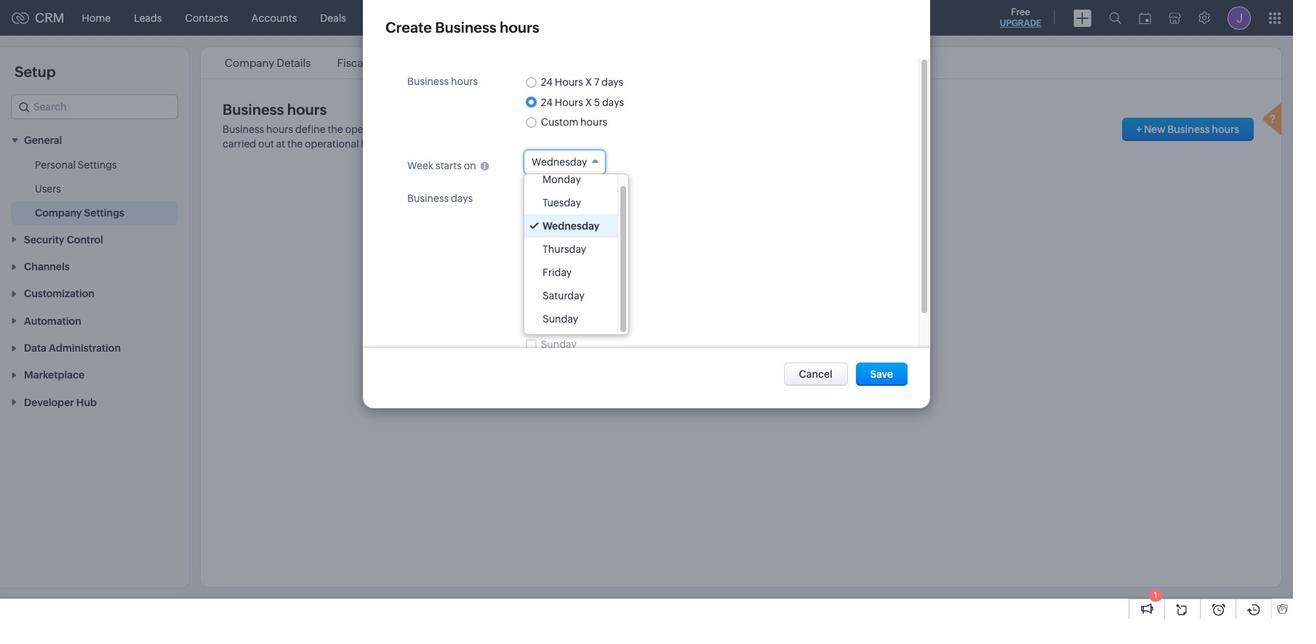 Task type: vqa. For each thing, say whether or not it's contained in the screenshot.
Company
yes



Task type: locate. For each thing, give the bounding box(es) containing it.
fiscal year link
[[335, 57, 392, 69]]

company for company settings
[[35, 208, 82, 219]]

1 vertical spatial wednesday
[[543, 220, 600, 232]]

1 vertical spatial 24
[[541, 97, 553, 108]]

2 hours from the top
[[555, 97, 583, 108]]

calls link
[[474, 0, 520, 35]]

wednesday inside field
[[532, 156, 587, 168]]

employees
[[678, 124, 730, 135]]

company settings
[[35, 208, 124, 219]]

set
[[530, 124, 546, 135]]

wednesday down the "tuesday" option
[[543, 220, 600, 232]]

operational
[[345, 124, 399, 135], [305, 138, 359, 150]]

hours up custom hours
[[555, 97, 583, 108]]

accounts link
[[240, 0, 309, 35]]

monday up the "tuesday" option
[[543, 174, 581, 186]]

1 horizontal spatial business hours
[[407, 76, 478, 87]]

days down on
[[451, 193, 473, 204]]

0 vertical spatial thursday
[[543, 244, 586, 255]]

0 horizontal spatial the
[[287, 138, 303, 150]]

home link
[[70, 0, 122, 35]]

tuesday down monday option
[[543, 197, 581, 209]]

wednesday down business hours define the operational hours of your organization. set business hours to help your employees ensure that the activities are carried out at the operational hours of your organization.
[[532, 156, 587, 168]]

company details link
[[223, 57, 313, 69]]

meetings
[[419, 12, 462, 24]]

monday
[[543, 174, 581, 186], [541, 194, 579, 205]]

your
[[442, 124, 463, 135], [655, 124, 676, 135], [402, 138, 423, 150]]

friday
[[543, 267, 572, 279], [541, 291, 570, 302]]

saturday down friday option on the left top of page
[[543, 290, 585, 302]]

1 horizontal spatial company
[[225, 57, 274, 69]]

0 vertical spatial sunday
[[543, 314, 578, 325]]

sunday down sunday option
[[541, 339, 577, 351]]

saturday
[[543, 290, 585, 302], [541, 315, 583, 327]]

1 vertical spatial operational
[[305, 138, 359, 150]]

hours
[[500, 19, 540, 36], [451, 76, 478, 87], [287, 101, 327, 118], [581, 116, 608, 128], [266, 124, 293, 135], [401, 124, 428, 135], [591, 124, 618, 135], [1212, 124, 1240, 135], [361, 138, 388, 150]]

+
[[1137, 124, 1142, 135]]

settings down 'personal settings' link
[[84, 208, 124, 219]]

1 x from the top
[[585, 77, 592, 88]]

contacts link
[[174, 0, 240, 35]]

1 vertical spatial saturday
[[541, 315, 583, 327]]

24 up 24 hours x 5 days
[[541, 77, 553, 88]]

saturday option
[[525, 284, 618, 308]]

x
[[585, 77, 592, 88], [585, 97, 592, 108]]

0 vertical spatial saturday
[[543, 290, 585, 302]]

company down the users 'link'
[[35, 208, 82, 219]]

0 vertical spatial company
[[225, 57, 274, 69]]

days right 5
[[602, 97, 624, 108]]

reports link
[[520, 0, 581, 35]]

company left details
[[225, 57, 274, 69]]

1 vertical spatial days
[[602, 97, 624, 108]]

monday inside option
[[543, 174, 581, 186]]

crm link
[[12, 10, 64, 25]]

0 vertical spatial wednesday
[[532, 156, 587, 168]]

company
[[225, 57, 274, 69], [35, 208, 82, 219]]

1
[[1154, 591, 1158, 600]]

list box
[[525, 168, 629, 335]]

tuesday inside option
[[543, 197, 581, 209]]

1 vertical spatial business hours
[[223, 101, 327, 118]]

24
[[541, 77, 553, 88], [541, 97, 553, 108]]

business days
[[407, 193, 473, 204]]

1 vertical spatial hours
[[555, 97, 583, 108]]

0 horizontal spatial company
[[35, 208, 82, 219]]

list box containing monday
[[525, 168, 629, 335]]

1 vertical spatial monday
[[541, 194, 579, 205]]

1 hours from the top
[[555, 77, 583, 88]]

company inside list
[[225, 57, 274, 69]]

tuesday down the "tuesday" option
[[541, 218, 580, 230]]

help
[[632, 124, 653, 135]]

2 24 from the top
[[541, 97, 553, 108]]

0 vertical spatial 24
[[541, 77, 553, 88]]

organization. up starts
[[425, 138, 488, 150]]

save button
[[856, 363, 908, 386]]

0 vertical spatial x
[[585, 77, 592, 88]]

wednesday down wednesday option
[[541, 242, 597, 254]]

settings
[[78, 160, 117, 171], [84, 208, 124, 219]]

hours for 7
[[555, 77, 583, 88]]

0 vertical spatial days
[[602, 77, 624, 88]]

1 vertical spatial settings
[[84, 208, 124, 219]]

friday up sunday option
[[541, 291, 570, 302]]

1 vertical spatial thursday
[[541, 267, 585, 278]]

days right the 7
[[602, 77, 624, 88]]

business
[[435, 19, 497, 36], [407, 76, 449, 87], [223, 101, 284, 118], [223, 124, 264, 135], [1168, 124, 1210, 135], [407, 193, 449, 204]]

1 horizontal spatial of
[[430, 124, 440, 135]]

1 24 from the top
[[541, 77, 553, 88]]

of
[[430, 124, 440, 135], [390, 138, 400, 150]]

thursday down thursday option
[[541, 267, 585, 278]]

organization.
[[465, 124, 528, 135], [425, 138, 488, 150]]

x for 7
[[585, 77, 592, 88]]

carried
[[223, 138, 256, 150]]

personal settings link
[[35, 158, 117, 173]]

your right help
[[655, 124, 676, 135]]

0 horizontal spatial of
[[390, 138, 400, 150]]

calls
[[486, 12, 509, 24]]

1 vertical spatial of
[[390, 138, 400, 150]]

on
[[464, 160, 476, 172]]

search element
[[1101, 0, 1130, 36]]

custom
[[541, 116, 579, 128]]

monday down monday option
[[541, 194, 579, 205]]

1 horizontal spatial your
[[442, 124, 463, 135]]

0 vertical spatial of
[[430, 124, 440, 135]]

saturday down 'saturday' option
[[541, 315, 583, 327]]

0 vertical spatial monday
[[543, 174, 581, 186]]

ensure
[[732, 124, 764, 135]]

hours up 24 hours x 5 days
[[555, 77, 583, 88]]

days
[[602, 77, 624, 88], [602, 97, 624, 108], [451, 193, 473, 204]]

0 vertical spatial tuesday
[[543, 197, 581, 209]]

list
[[212, 47, 656, 79]]

the
[[328, 124, 343, 135], [787, 124, 803, 135], [287, 138, 303, 150]]

sunday down 'saturday' option
[[543, 314, 578, 325]]

thursday down wednesday option
[[543, 244, 586, 255]]

hours
[[555, 77, 583, 88], [555, 97, 583, 108]]

0 vertical spatial hours
[[555, 77, 583, 88]]

0 vertical spatial settings
[[78, 160, 117, 171]]

tuesday
[[543, 197, 581, 209], [541, 218, 580, 230]]

operational right define
[[345, 124, 399, 135]]

tasks
[[370, 12, 395, 24]]

at
[[276, 138, 285, 150]]

company inside general 'region'
[[35, 208, 82, 219]]

business hours down create business hours
[[407, 76, 478, 87]]

fiscal
[[337, 57, 366, 69]]

24 up custom
[[541, 97, 553, 108]]

free
[[1011, 7, 1031, 17]]

operational down define
[[305, 138, 359, 150]]

24 hours x 7 days
[[541, 77, 624, 88]]

settings down general dropdown button
[[78, 160, 117, 171]]

business hours up at
[[223, 101, 327, 118]]

x for 5
[[585, 97, 592, 108]]

wednesday
[[532, 156, 587, 168], [543, 220, 600, 232], [541, 242, 597, 254]]

days for 24 hours x 5 days
[[602, 97, 624, 108]]

company details
[[225, 57, 311, 69]]

x left the 7
[[585, 77, 592, 88]]

the right that
[[787, 124, 803, 135]]

organization. left set
[[465, 124, 528, 135]]

business hours
[[407, 76, 478, 87], [223, 101, 327, 118]]

0 horizontal spatial business hours
[[223, 101, 327, 118]]

profile element
[[1219, 0, 1260, 35]]

1 vertical spatial x
[[585, 97, 592, 108]]

create business hours
[[386, 19, 540, 36]]

define
[[295, 124, 326, 135]]

sunday
[[543, 314, 578, 325], [541, 339, 577, 351]]

calendar image
[[1139, 12, 1152, 24]]

0 vertical spatial friday
[[543, 267, 572, 279]]

2 x from the top
[[585, 97, 592, 108]]

saturday inside option
[[543, 290, 585, 302]]

the right at
[[287, 138, 303, 150]]

1 vertical spatial company
[[35, 208, 82, 219]]

home
[[82, 12, 111, 24]]

your up starts
[[442, 124, 463, 135]]

friday up 'saturday' option
[[543, 267, 572, 279]]

7
[[594, 77, 600, 88]]

out
[[258, 138, 274, 150]]

general button
[[0, 127, 189, 154]]

reports
[[532, 12, 569, 24]]

your up week
[[402, 138, 423, 150]]

x left 5
[[585, 97, 592, 108]]

search image
[[1109, 12, 1122, 24]]

leads
[[134, 12, 162, 24]]

deals link
[[309, 0, 358, 35]]

thursday
[[543, 244, 586, 255], [541, 267, 585, 278]]

the right define
[[328, 124, 343, 135]]

0 horizontal spatial your
[[402, 138, 423, 150]]



Task type: describe. For each thing, give the bounding box(es) containing it.
contacts
[[185, 12, 228, 24]]

0 vertical spatial organization.
[[465, 124, 528, 135]]

cancel button
[[784, 363, 848, 386]]

starts
[[436, 160, 462, 172]]

activities
[[805, 124, 847, 135]]

5
[[594, 97, 600, 108]]

general
[[24, 135, 62, 146]]

profile image
[[1228, 6, 1251, 29]]

meetings link
[[407, 0, 474, 35]]

business inside business hours define the operational hours of your organization. set business hours to help your employees ensure that the activities are carried out at the operational hours of your organization.
[[223, 124, 264, 135]]

are
[[849, 124, 863, 135]]

week starts on
[[407, 160, 476, 172]]

free upgrade
[[1000, 7, 1042, 28]]

sunday inside option
[[543, 314, 578, 325]]

1 vertical spatial tuesday
[[541, 218, 580, 230]]

24 for 24 hours x 5 days
[[541, 97, 553, 108]]

accounts
[[252, 12, 297, 24]]

business
[[548, 124, 589, 135]]

2 horizontal spatial your
[[655, 124, 676, 135]]

sunday option
[[525, 308, 618, 331]]

leads link
[[122, 0, 174, 35]]

+ new business hours
[[1137, 124, 1240, 135]]

1 vertical spatial organization.
[[425, 138, 488, 150]]

24 hours x 5 days
[[541, 97, 624, 108]]

cancel
[[799, 369, 833, 380]]

users
[[35, 184, 61, 195]]

company settings link
[[35, 206, 124, 221]]

wednesday option
[[525, 215, 618, 238]]

days for 24 hours x 7 days
[[602, 77, 624, 88]]

that
[[766, 124, 785, 135]]

week
[[407, 160, 434, 172]]

1 horizontal spatial the
[[328, 124, 343, 135]]

year
[[368, 57, 390, 69]]

0 vertical spatial business hours
[[407, 76, 478, 87]]

settings for company settings
[[84, 208, 124, 219]]

help image
[[1260, 101, 1289, 141]]

personal settings
[[35, 160, 117, 171]]

1 vertical spatial friday
[[541, 291, 570, 302]]

business hours define the operational hours of your organization. set business hours to help your employees ensure that the activities are carried out at the operational hours of your organization.
[[223, 124, 863, 150]]

1 vertical spatial sunday
[[541, 339, 577, 351]]

general region
[[0, 154, 189, 226]]

0 vertical spatial operational
[[345, 124, 399, 135]]

to
[[620, 124, 630, 135]]

tuesday option
[[525, 191, 618, 215]]

hours for 5
[[555, 97, 583, 108]]

2 vertical spatial wednesday
[[541, 242, 597, 254]]

friday option
[[525, 261, 618, 284]]

Wednesday field
[[524, 150, 606, 175]]

thursday option
[[525, 238, 618, 261]]

users link
[[35, 182, 61, 197]]

crm
[[35, 10, 64, 25]]

company for company details
[[225, 57, 274, 69]]

details
[[277, 57, 311, 69]]

list containing company details
[[212, 47, 656, 79]]

personal
[[35, 160, 76, 171]]

setup
[[15, 63, 56, 80]]

2 vertical spatial days
[[451, 193, 473, 204]]

tasks link
[[358, 0, 407, 35]]

custom hours
[[541, 116, 608, 128]]

thursday inside option
[[543, 244, 586, 255]]

friday inside option
[[543, 267, 572, 279]]

create
[[386, 19, 432, 36]]

logo image
[[12, 12, 29, 24]]

wednesday inside option
[[543, 220, 600, 232]]

new
[[1144, 124, 1166, 135]]

deals
[[320, 12, 346, 24]]

monday option
[[525, 168, 618, 191]]

2 horizontal spatial the
[[787, 124, 803, 135]]

upgrade
[[1000, 18, 1042, 28]]

save
[[871, 369, 893, 380]]

settings for personal settings
[[78, 160, 117, 171]]

24 for 24 hours x 7 days
[[541, 77, 553, 88]]

fiscal year
[[337, 57, 390, 69]]



